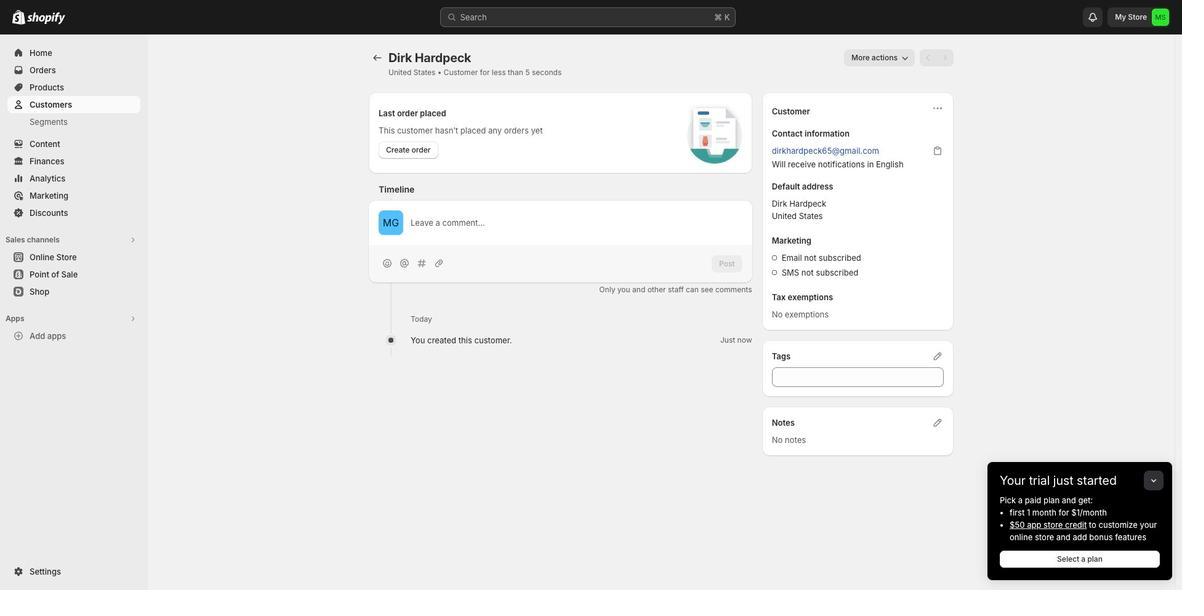Task type: vqa. For each thing, say whether or not it's contained in the screenshot.
Shopify
no



Task type: locate. For each thing, give the bounding box(es) containing it.
None text field
[[772, 368, 944, 387]]

shopify image
[[12, 10, 25, 25]]

next image
[[939, 52, 952, 64]]

my store image
[[1152, 9, 1170, 26]]

previous image
[[923, 52, 935, 64]]

shopify image
[[27, 12, 65, 25]]



Task type: describe. For each thing, give the bounding box(es) containing it.
avatar with initials m g image
[[379, 211, 403, 235]]

Leave a comment... text field
[[411, 217, 743, 229]]



